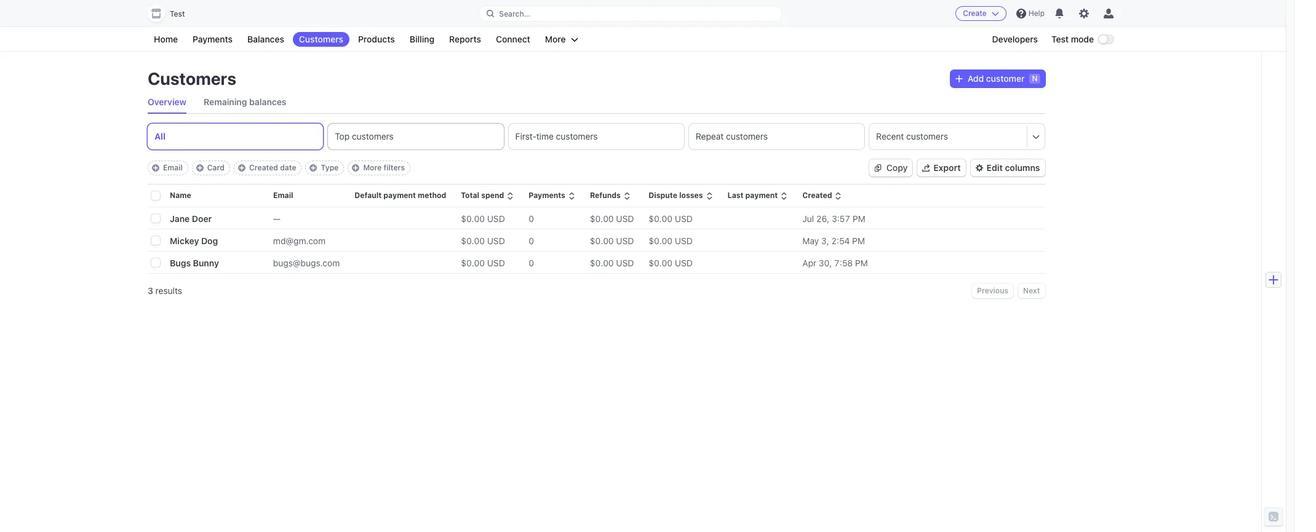 Task type: describe. For each thing, give the bounding box(es) containing it.
customer
[[986, 73, 1025, 84]]

connect
[[496, 34, 530, 44]]

total
[[461, 191, 479, 200]]

remaining
[[204, 97, 247, 107]]

reports
[[449, 34, 481, 44]]

last payment
[[728, 191, 778, 200]]

0 horizontal spatial customers
[[148, 68, 236, 89]]

add customer
[[968, 73, 1025, 84]]

— link
[[273, 208, 355, 229]]

losses
[[679, 191, 703, 200]]

n
[[1032, 74, 1038, 83]]

created for created date
[[249, 163, 278, 172]]

doer
[[192, 213, 212, 224]]

recent customers
[[876, 131, 948, 142]]

last
[[728, 191, 744, 200]]

add type image
[[310, 164, 317, 172]]

previous button
[[972, 284, 1013, 298]]

type
[[321, 163, 339, 172]]

total spend
[[461, 191, 504, 200]]

dog
[[201, 235, 218, 246]]

3 results
[[148, 286, 182, 296]]

test for test
[[170, 9, 185, 18]]

0 link for may 3, 2:54 pm
[[529, 230, 590, 251]]

more for more
[[545, 34, 566, 44]]

recent
[[876, 131, 904, 142]]

previous
[[977, 286, 1009, 295]]

refunds
[[590, 191, 621, 200]]

products link
[[352, 32, 401, 47]]

balances link
[[241, 32, 290, 47]]

edit columns button
[[971, 159, 1045, 177]]

home link
[[148, 32, 184, 47]]

0 horizontal spatial email
[[163, 163, 183, 172]]

1 vertical spatial email
[[273, 191, 293, 200]]

copy button
[[869, 159, 913, 177]]

mickey dog
[[170, 235, 218, 246]]

select item checkbox for jane doer
[[151, 214, 160, 223]]

may 3, 2:54 pm
[[802, 235, 865, 246]]

filters
[[384, 163, 405, 172]]

all link
[[148, 124, 323, 150]]

jul 26, 3:57 pm
[[802, 213, 865, 224]]

may
[[802, 235, 819, 246]]

jane doer link
[[170, 208, 234, 229]]

0 for md@gm.com
[[529, 235, 534, 246]]

dispute losses
[[649, 191, 703, 200]]

payment for last
[[745, 191, 778, 200]]

0 link for jul 26, 3:57 pm
[[529, 208, 590, 229]]

help
[[1029, 9, 1045, 18]]

svg image
[[874, 164, 882, 172]]

Select All checkbox
[[151, 191, 160, 200]]

date
[[280, 163, 296, 172]]

first-
[[515, 131, 536, 142]]

30,
[[819, 258, 832, 268]]

more button
[[539, 32, 584, 47]]

1 horizontal spatial customers
[[299, 34, 343, 44]]

0 link for apr 30, 7:58 pm
[[529, 253, 590, 273]]

bugs bunny
[[170, 258, 219, 268]]

pm for may 3, 2:54 pm
[[852, 235, 865, 246]]

test for test mode
[[1052, 34, 1069, 44]]

developers
[[992, 34, 1038, 44]]

next button
[[1018, 284, 1045, 298]]

mickey dog link
[[170, 230, 234, 251]]

Search… text field
[[480, 6, 782, 21]]

repeat customers
[[696, 131, 768, 142]]

default payment method
[[355, 191, 446, 200]]

edit
[[987, 162, 1003, 173]]

md@gm.com
[[273, 235, 326, 246]]

remaining balances
[[204, 97, 286, 107]]

jane doer
[[170, 213, 212, 224]]

developers link
[[986, 32, 1044, 47]]

create
[[963, 9, 987, 18]]

all
[[154, 131, 166, 142]]

bugs@bugs.com
[[273, 258, 340, 268]]

balances
[[249, 97, 286, 107]]

may 3, 2:54 pm link
[[802, 230, 1045, 251]]

overview
[[148, 97, 186, 107]]

overview link
[[148, 91, 186, 113]]

mode
[[1071, 34, 1094, 44]]

bugs@bugs.com link
[[273, 253, 355, 273]]

0 horizontal spatial payments
[[193, 34, 233, 44]]

columns
[[1005, 162, 1040, 173]]

billing link
[[403, 32, 441, 47]]



Task type: locate. For each thing, give the bounding box(es) containing it.
0 vertical spatial select item checkbox
[[151, 214, 160, 223]]

card
[[207, 163, 225, 172]]

0 vertical spatial payments
[[193, 34, 233, 44]]

add email image
[[152, 164, 159, 172]]

repeat
[[696, 131, 724, 142]]

customers link
[[293, 32, 349, 47]]

1 0 link from the top
[[529, 208, 590, 229]]

home
[[154, 34, 178, 44]]

pm for jul 26, 3:57 pm
[[853, 213, 865, 224]]

first-time customers
[[515, 131, 598, 142]]

1 horizontal spatial more
[[545, 34, 566, 44]]

create button
[[956, 6, 1007, 21]]

pm right 3:57
[[853, 213, 865, 224]]

3,
[[821, 235, 829, 246]]

next
[[1023, 286, 1040, 295]]

spend
[[481, 191, 504, 200]]

1 vertical spatial 0 link
[[529, 230, 590, 251]]

customers left products
[[299, 34, 343, 44]]

1 horizontal spatial payment
[[745, 191, 778, 200]]

customers right top
[[352, 131, 394, 142]]

0 vertical spatial email
[[163, 163, 183, 172]]

2 vertical spatial pm
[[855, 258, 868, 268]]

billing
[[410, 34, 434, 44]]

3 0 from the top
[[529, 258, 534, 268]]

created up 26,
[[802, 191, 832, 200]]

apr
[[802, 258, 817, 268]]

email right add email icon
[[163, 163, 183, 172]]

customers up export button
[[906, 131, 948, 142]]

1 vertical spatial pm
[[852, 235, 865, 246]]

Search… search field
[[480, 6, 782, 21]]

top customers
[[335, 131, 394, 142]]

email up —
[[273, 191, 293, 200]]

$0.00 usd
[[461, 213, 505, 224], [590, 213, 634, 224], [649, 213, 693, 224], [461, 235, 505, 246], [590, 235, 634, 246], [649, 235, 693, 246], [461, 258, 505, 268], [590, 258, 634, 268], [649, 258, 693, 268]]

payments link
[[186, 32, 239, 47]]

apr 30, 7:58 pm link
[[802, 253, 1045, 273]]

more
[[545, 34, 566, 44], [363, 163, 382, 172]]

tab list up first-time customers link
[[148, 91, 1045, 114]]

1 vertical spatial 0
[[529, 235, 534, 246]]

jul 26, 3:57 pm link
[[802, 208, 1045, 229]]

1 horizontal spatial payments
[[529, 191, 565, 200]]

created date
[[249, 163, 296, 172]]

toolbar
[[148, 161, 410, 175]]

customers for top customers
[[352, 131, 394, 142]]

2 tab list from the top
[[148, 124, 1045, 150]]

time
[[536, 131, 554, 142]]

0
[[529, 213, 534, 224], [529, 235, 534, 246], [529, 258, 534, 268]]

products
[[358, 34, 395, 44]]

select item checkbox down select all "option"
[[151, 214, 160, 223]]

dispute
[[649, 191, 677, 200]]

2 0 link from the top
[[529, 230, 590, 251]]

1 vertical spatial select item checkbox
[[151, 236, 160, 245]]

select item checkbox for mickey dog
[[151, 236, 160, 245]]

0 vertical spatial test
[[170, 9, 185, 18]]

usd
[[487, 213, 505, 224], [616, 213, 634, 224], [675, 213, 693, 224], [487, 235, 505, 246], [616, 235, 634, 246], [675, 235, 693, 246], [487, 258, 505, 268], [616, 258, 634, 268], [675, 258, 693, 268]]

Select Item checkbox
[[151, 214, 160, 223], [151, 236, 160, 245], [151, 258, 160, 267]]

payment right last
[[745, 191, 778, 200]]

0 vertical spatial created
[[249, 163, 278, 172]]

0 vertical spatial pm
[[853, 213, 865, 224]]

2 customers from the left
[[556, 131, 598, 142]]

apr 30, 7:58 pm
[[802, 258, 868, 268]]

add created date image
[[238, 164, 245, 172]]

md@gm.com link
[[273, 230, 355, 251]]

results
[[155, 286, 182, 296]]

email
[[163, 163, 183, 172], [273, 191, 293, 200]]

payments right home
[[193, 34, 233, 44]]

1 tab list from the top
[[148, 91, 1045, 114]]

payment down filters
[[384, 191, 416, 200]]

0 link
[[529, 208, 590, 229], [529, 230, 590, 251], [529, 253, 590, 273]]

1 payment from the left
[[384, 191, 416, 200]]

select item checkbox for bugs bunny
[[151, 258, 160, 267]]

2 payment from the left
[[745, 191, 778, 200]]

0 horizontal spatial created
[[249, 163, 278, 172]]

payment for default
[[384, 191, 416, 200]]

recent customers link
[[870, 124, 1027, 150]]

method
[[418, 191, 446, 200]]

tab list containing overview
[[148, 91, 1045, 114]]

pm right 7:58
[[855, 258, 868, 268]]

balances
[[247, 34, 284, 44]]

0 horizontal spatial test
[[170, 9, 185, 18]]

remaining balances link
[[204, 91, 286, 113]]

1 vertical spatial tab list
[[148, 124, 1045, 150]]

open overflow menu image
[[1033, 133, 1040, 140]]

jul
[[802, 213, 814, 224]]

3 customers from the left
[[726, 131, 768, 142]]

reports link
[[443, 32, 487, 47]]

bunny
[[193, 258, 219, 268]]

tab list
[[148, 91, 1045, 114], [148, 124, 1045, 150]]

pm
[[853, 213, 865, 224], [852, 235, 865, 246], [855, 258, 868, 268]]

mickey
[[170, 235, 199, 246]]

0 vertical spatial customers
[[299, 34, 343, 44]]

export
[[934, 162, 961, 173]]

svg image
[[955, 75, 963, 82]]

1 horizontal spatial created
[[802, 191, 832, 200]]

customers
[[299, 34, 343, 44], [148, 68, 236, 89]]

created for created
[[802, 191, 832, 200]]

more for more filters
[[363, 163, 382, 172]]

2 vertical spatial 0
[[529, 258, 534, 268]]

1 0 from the top
[[529, 213, 534, 224]]

select item checkbox left the bugs
[[151, 258, 160, 267]]

more right connect
[[545, 34, 566, 44]]

1 horizontal spatial email
[[273, 191, 293, 200]]

pm right the 2:54
[[852, 235, 865, 246]]

payments right 'spend'
[[529, 191, 565, 200]]

first-time customers link
[[509, 124, 684, 150]]

select item checkbox left mickey
[[151, 236, 160, 245]]

test inside test button
[[170, 9, 185, 18]]

0 horizontal spatial payment
[[384, 191, 416, 200]]

more right add more filters image
[[363, 163, 382, 172]]

1 vertical spatial test
[[1052, 34, 1069, 44]]

customers right time on the left
[[556, 131, 598, 142]]

copy
[[887, 162, 908, 173]]

0 for bugs@bugs.com
[[529, 258, 534, 268]]

connect link
[[490, 32, 536, 47]]

more filters
[[363, 163, 405, 172]]

1 vertical spatial payments
[[529, 191, 565, 200]]

0 for —
[[529, 213, 534, 224]]

1 vertical spatial customers
[[148, 68, 236, 89]]

tab list containing all
[[148, 124, 1045, 150]]

0 horizontal spatial more
[[363, 163, 382, 172]]

name
[[170, 191, 191, 200]]

2:54
[[831, 235, 850, 246]]

2 select item checkbox from the top
[[151, 236, 160, 245]]

toolbar containing email
[[148, 161, 410, 175]]

1 customers from the left
[[352, 131, 394, 142]]

default
[[355, 191, 382, 200]]

jane
[[170, 213, 190, 224]]

0 vertical spatial tab list
[[148, 91, 1045, 114]]

$0.00 usd link
[[461, 208, 529, 229], [590, 208, 649, 229], [649, 208, 728, 229], [461, 230, 529, 251], [590, 230, 649, 251], [649, 230, 728, 251], [461, 253, 529, 273], [590, 253, 649, 273], [649, 253, 728, 273]]

0 vertical spatial 0 link
[[529, 208, 590, 229]]

bugs bunny link
[[170, 253, 234, 273]]

test
[[170, 9, 185, 18], [1052, 34, 1069, 44]]

customers for recent customers
[[906, 131, 948, 142]]

repeat customers link
[[689, 124, 865, 150]]

0 vertical spatial 0
[[529, 213, 534, 224]]

more inside button
[[545, 34, 566, 44]]

customers up overview
[[148, 68, 236, 89]]

created right add created date icon
[[249, 163, 278, 172]]

3 select item checkbox from the top
[[151, 258, 160, 267]]

0 vertical spatial more
[[545, 34, 566, 44]]

add more filters image
[[352, 164, 360, 172]]

top customers link
[[328, 124, 504, 150]]

customers for repeat customers
[[726, 131, 768, 142]]

test mode
[[1052, 34, 1094, 44]]

3
[[148, 286, 153, 296]]

2 0 from the top
[[529, 235, 534, 246]]

test left the mode
[[1052, 34, 1069, 44]]

1 vertical spatial created
[[802, 191, 832, 200]]

search…
[[499, 9, 530, 18]]

edit columns
[[987, 162, 1040, 173]]

tab list up refunds
[[148, 124, 1045, 150]]

1 vertical spatial more
[[363, 163, 382, 172]]

4 customers from the left
[[906, 131, 948, 142]]

export button
[[918, 159, 966, 177]]

pm for apr 30, 7:58 pm
[[855, 258, 868, 268]]

2 vertical spatial 0 link
[[529, 253, 590, 273]]

2 vertical spatial select item checkbox
[[151, 258, 160, 267]]

add card image
[[196, 164, 204, 172]]

test up home
[[170, 9, 185, 18]]

—
[[273, 213, 281, 224]]

add
[[968, 73, 984, 84]]

7:58
[[834, 258, 853, 268]]

customers right repeat
[[726, 131, 768, 142]]

3:57
[[832, 213, 850, 224]]

3 0 link from the top
[[529, 253, 590, 273]]

top
[[335, 131, 350, 142]]

1 horizontal spatial test
[[1052, 34, 1069, 44]]

payment
[[384, 191, 416, 200], [745, 191, 778, 200]]

1 select item checkbox from the top
[[151, 214, 160, 223]]



Task type: vqa. For each thing, say whether or not it's contained in the screenshot.
All transactions link in the top left of the page
no



